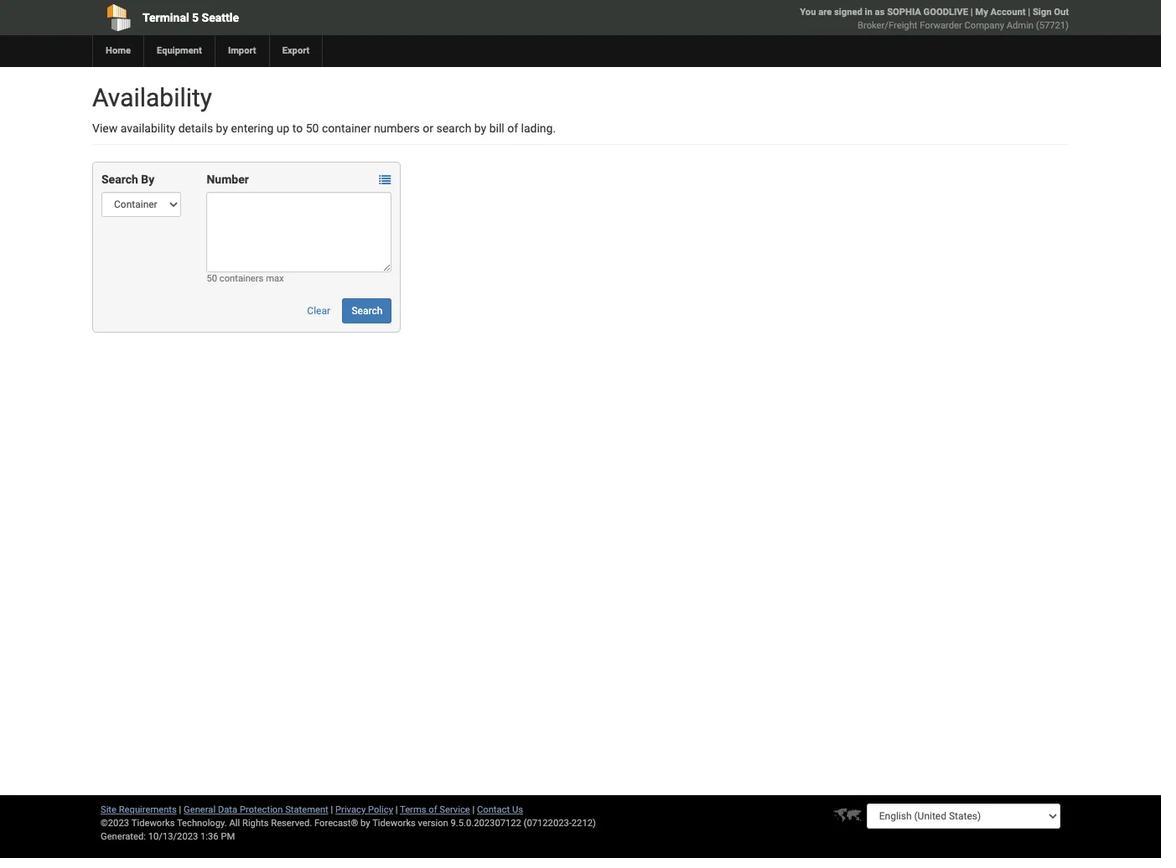 Task type: describe. For each thing, give the bounding box(es) containing it.
equipment
[[157, 45, 202, 56]]

1:36
[[200, 832, 219, 843]]

entering
[[231, 122, 274, 135]]

5
[[192, 11, 199, 24]]

reserved.
[[271, 818, 312, 829]]

(57721)
[[1036, 20, 1069, 31]]

2 horizontal spatial by
[[474, 122, 487, 135]]

privacy policy link
[[335, 805, 393, 816]]

home link
[[92, 35, 143, 67]]

forecast®
[[314, 818, 358, 829]]

sign
[[1033, 7, 1052, 18]]

sophia
[[887, 7, 921, 18]]

of inside site requirements | general data protection statement | privacy policy | terms of service | contact us ©2023 tideworks technology. all rights reserved. forecast® by tideworks version 9.5.0.202307122 (07122023-2212) generated: 10/13/2023 1:36 pm
[[429, 805, 437, 816]]

privacy
[[335, 805, 366, 816]]

all
[[229, 818, 240, 829]]

us
[[512, 805, 523, 816]]

terminal 5 seattle link
[[92, 0, 485, 35]]

pm
[[221, 832, 235, 843]]

policy
[[368, 805, 393, 816]]

search for search
[[352, 305, 383, 317]]

terminal
[[143, 11, 189, 24]]

bill
[[489, 122, 505, 135]]

contact us link
[[477, 805, 523, 816]]

search for search by
[[101, 173, 138, 186]]

containers
[[220, 273, 264, 284]]

in
[[865, 7, 873, 18]]

version
[[418, 818, 448, 829]]

| up tideworks
[[396, 805, 398, 816]]

or
[[423, 122, 434, 135]]

2212)
[[572, 818, 596, 829]]

clear button
[[298, 299, 340, 324]]

up
[[277, 122, 290, 135]]

| up 9.5.0.202307122 at the left bottom of page
[[473, 805, 475, 816]]

statement
[[285, 805, 329, 816]]

site requirements link
[[101, 805, 177, 816]]

availability
[[120, 122, 175, 135]]

as
[[875, 7, 885, 18]]

broker/freight
[[858, 20, 918, 31]]

search button
[[343, 299, 392, 324]]

view availability details by entering up to 50 container numbers or search by bill of lading.
[[92, 122, 556, 135]]

general
[[184, 805, 216, 816]]

0 horizontal spatial by
[[216, 122, 228, 135]]

9.5.0.202307122
[[451, 818, 521, 829]]

import link
[[215, 35, 269, 67]]

1 vertical spatial 50
[[207, 273, 217, 284]]

company
[[965, 20, 1005, 31]]

service
[[440, 805, 470, 816]]

search
[[436, 122, 472, 135]]

out
[[1054, 7, 1069, 18]]

50 containers max
[[207, 273, 284, 284]]

by
[[141, 173, 154, 186]]

1 horizontal spatial of
[[507, 122, 518, 135]]

terminal 5 seattle
[[143, 11, 239, 24]]

©2023 tideworks
[[101, 818, 175, 829]]

account
[[991, 7, 1026, 18]]

| up forecast®
[[331, 805, 333, 816]]

you are signed in as sophia goodlive | my account | sign out broker/freight forwarder company admin (57721)
[[800, 7, 1069, 31]]



Task type: vqa. For each thing, say whether or not it's contained in the screenshot.
You Are Signed In As Sophia Goodlive | My Account | Sign Out Broker/Freight Forwarder Company Admin (57721)
yes



Task type: locate. For each thing, give the bounding box(es) containing it.
1 vertical spatial of
[[429, 805, 437, 816]]

by left bill
[[474, 122, 487, 135]]

search inside button
[[352, 305, 383, 317]]

Number text field
[[207, 192, 392, 273]]

by down privacy policy link
[[361, 818, 370, 829]]

lading.
[[521, 122, 556, 135]]

of
[[507, 122, 518, 135], [429, 805, 437, 816]]

you
[[800, 7, 816, 18]]

| left my
[[971, 7, 973, 18]]

site requirements | general data protection statement | privacy policy | terms of service | contact us ©2023 tideworks technology. all rights reserved. forecast® by tideworks version 9.5.0.202307122 (07122023-2212) generated: 10/13/2023 1:36 pm
[[101, 805, 596, 843]]

0 vertical spatial search
[[101, 173, 138, 186]]

requirements
[[119, 805, 177, 816]]

|
[[971, 7, 973, 18], [1028, 7, 1031, 18], [179, 805, 181, 816], [331, 805, 333, 816], [396, 805, 398, 816], [473, 805, 475, 816]]

generated:
[[101, 832, 146, 843]]

of right bill
[[507, 122, 518, 135]]

sign out link
[[1033, 7, 1069, 18]]

forwarder
[[920, 20, 962, 31]]

search left the by
[[101, 173, 138, 186]]

clear
[[307, 305, 330, 317]]

0 horizontal spatial of
[[429, 805, 437, 816]]

terms
[[400, 805, 426, 816]]

max
[[266, 273, 284, 284]]

goodlive
[[924, 7, 968, 18]]

admin
[[1007, 20, 1034, 31]]

of up version
[[429, 805, 437, 816]]

availability
[[92, 83, 212, 112]]

numbers
[[374, 122, 420, 135]]

container
[[322, 122, 371, 135]]

10/13/2023
[[148, 832, 198, 843]]

| left sign
[[1028, 7, 1031, 18]]

equipment link
[[143, 35, 215, 67]]

site
[[101, 805, 117, 816]]

show list image
[[379, 175, 391, 186]]

are
[[819, 7, 832, 18]]

import
[[228, 45, 256, 56]]

rights
[[242, 818, 269, 829]]

search
[[101, 173, 138, 186], [352, 305, 383, 317]]

| left the general
[[179, 805, 181, 816]]

(07122023-
[[524, 818, 572, 829]]

0 horizontal spatial search
[[101, 173, 138, 186]]

0 vertical spatial 50
[[306, 122, 319, 135]]

my account link
[[976, 7, 1026, 18]]

1 vertical spatial search
[[352, 305, 383, 317]]

tideworks
[[372, 818, 416, 829]]

50 right to
[[306, 122, 319, 135]]

technology.
[[177, 818, 227, 829]]

by
[[216, 122, 228, 135], [474, 122, 487, 135], [361, 818, 370, 829]]

0 vertical spatial of
[[507, 122, 518, 135]]

details
[[178, 122, 213, 135]]

by inside site requirements | general data protection statement | privacy policy | terms of service | contact us ©2023 tideworks technology. all rights reserved. forecast® by tideworks version 9.5.0.202307122 (07122023-2212) generated: 10/13/2023 1:36 pm
[[361, 818, 370, 829]]

search right clear
[[352, 305, 383, 317]]

my
[[976, 7, 988, 18]]

1 horizontal spatial by
[[361, 818, 370, 829]]

protection
[[240, 805, 283, 816]]

signed
[[834, 7, 863, 18]]

general data protection statement link
[[184, 805, 329, 816]]

1 horizontal spatial 50
[[306, 122, 319, 135]]

terms of service link
[[400, 805, 470, 816]]

to
[[293, 122, 303, 135]]

search by
[[101, 173, 154, 186]]

view
[[92, 122, 118, 135]]

50
[[306, 122, 319, 135], [207, 273, 217, 284]]

by right the details
[[216, 122, 228, 135]]

home
[[106, 45, 131, 56]]

seattle
[[202, 11, 239, 24]]

50 left containers
[[207, 273, 217, 284]]

export link
[[269, 35, 322, 67]]

contact
[[477, 805, 510, 816]]

number
[[207, 173, 249, 186]]

0 horizontal spatial 50
[[207, 273, 217, 284]]

1 horizontal spatial search
[[352, 305, 383, 317]]

export
[[282, 45, 310, 56]]

data
[[218, 805, 237, 816]]



